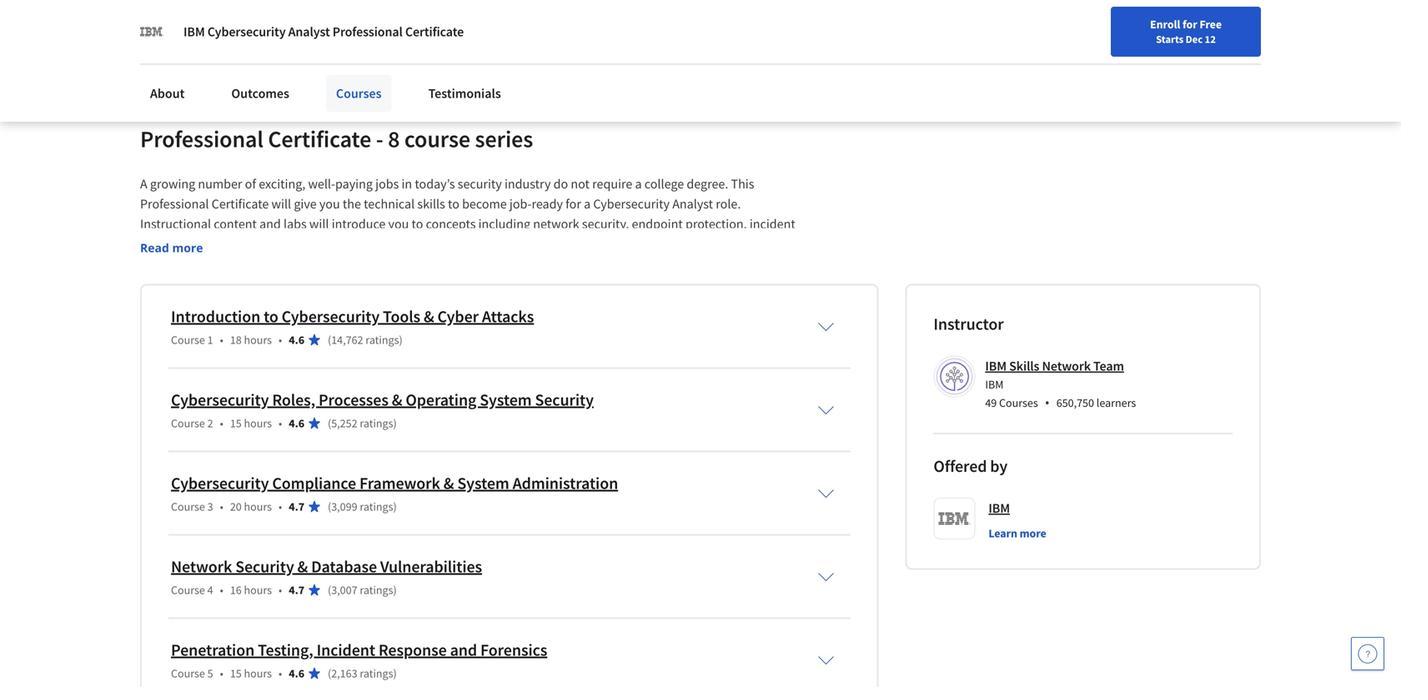 Task type: describe. For each thing, give the bounding box(es) containing it.
content
[[214, 216, 257, 232]]

read more button
[[140, 239, 203, 257]]

enroll
[[1151, 17, 1181, 32]]

testimonials
[[429, 85, 501, 102]]

and down concepts
[[416, 236, 438, 252]]

• right 2
[[220, 416, 223, 431]]

4.7 for security
[[289, 583, 305, 598]]

course 2 • 15 hours •
[[171, 416, 282, 431]]

courses inside ibm skills network team ibm 49 courses • 650,750 learners
[[1000, 395, 1039, 410]]

( for processes
[[328, 416, 331, 431]]

• right '5'
[[220, 666, 223, 681]]

cybersecurity up course 2 • 15 hours •
[[171, 390, 269, 410]]

read
[[140, 240, 169, 256]]

1 horizontal spatial a
[[635, 176, 642, 192]]

penetration testing, incident response and forensics
[[171, 640, 548, 661]]

forensics
[[481, 640, 548, 661]]

for inside a growing number of exciting, well-paying jobs in today's security industry do not require a college degree. this professional certificate will give you the technical skills to become job-ready for a cybersecurity analyst role. instructional content and labs will introduce you to concepts including network security, endpoint protection, incident response, threat intelligence, penetration testing, and vulnerability assessment.
[[566, 196, 581, 212]]

offered by
[[934, 456, 1008, 477]]

1 vertical spatial certificate
[[268, 124, 371, 153]]

0 vertical spatial courses
[[336, 85, 382, 102]]

and up intelligence, on the top left of the page
[[260, 216, 281, 232]]

( 2,163 ratings )
[[328, 666, 397, 681]]

response
[[379, 640, 447, 661]]

and right media
[[304, 20, 325, 37]]

• down 'testing,'
[[279, 666, 282, 681]]

protection,
[[686, 216, 747, 232]]

course for cybersecurity roles, processes & operating system security
[[171, 416, 205, 431]]

tools
[[383, 306, 421, 327]]

cyber
[[438, 306, 479, 327]]

about
[[150, 85, 185, 102]]

) for system
[[393, 499, 397, 514]]

1
[[207, 332, 213, 347]]

( 3,099 ratings )
[[328, 499, 397, 514]]

processes
[[319, 390, 389, 410]]

outcomes
[[231, 85, 289, 102]]

ibm cybersecurity analyst professional certificate
[[184, 23, 464, 40]]

20
[[230, 499, 242, 514]]

growing
[[150, 176, 195, 192]]

security,
[[582, 216, 629, 232]]

( 3,007 ratings )
[[328, 583, 397, 598]]

course
[[405, 124, 471, 153]]

ibm image
[[140, 20, 164, 43]]

learn
[[989, 526, 1018, 541]]

learn more button
[[989, 525, 1047, 542]]

4.7 for compliance
[[289, 499, 305, 514]]

hours for security
[[244, 583, 272, 598]]

15 for penetration
[[230, 666, 242, 681]]

the
[[343, 196, 361, 212]]

incident
[[750, 216, 796, 232]]

course 3 • 20 hours •
[[171, 499, 282, 514]]

course 1 • 18 hours •
[[171, 332, 282, 347]]

operating
[[406, 390, 477, 410]]

english
[[1082, 19, 1122, 35]]

introduction
[[171, 306, 260, 327]]

0 vertical spatial security
[[535, 390, 594, 410]]

labs
[[284, 216, 307, 232]]

18
[[230, 332, 242, 347]]

jobs
[[376, 176, 399, 192]]

offered
[[934, 456, 987, 477]]

penetration
[[171, 640, 255, 661]]

• down roles,
[[279, 416, 282, 431]]

8
[[388, 124, 400, 153]]

incident
[[317, 640, 375, 661]]

penetration testing, incident response and forensics link
[[171, 640, 548, 661]]

3,007
[[331, 583, 358, 598]]

) for vulnerabilities
[[393, 583, 397, 598]]

testing,
[[258, 640, 313, 661]]

ratings for &
[[360, 583, 393, 598]]

endpoint
[[632, 216, 683, 232]]

about link
[[140, 75, 195, 112]]

( for framework
[[328, 499, 331, 514]]

0 vertical spatial system
[[480, 390, 532, 410]]

cybersecurity up course 3 • 20 hours • at the bottom
[[171, 473, 269, 494]]

cybersecurity roles, processes & operating system security link
[[171, 390, 594, 410]]

14,762
[[331, 332, 363, 347]]

1 horizontal spatial will
[[309, 216, 329, 232]]

2 horizontal spatial to
[[448, 196, 460, 212]]

including
[[479, 216, 531, 232]]

well-
[[308, 176, 335, 192]]

skills
[[418, 196, 445, 212]]

ibm skills network team image
[[936, 358, 973, 395]]

1 horizontal spatial you
[[388, 216, 409, 232]]

ibm up 49
[[986, 377, 1004, 392]]

0 vertical spatial you
[[319, 196, 340, 212]]

compliance
[[272, 473, 356, 494]]

read more
[[140, 240, 203, 256]]

cybersecurity right share
[[208, 23, 286, 40]]

network inside ibm skills network team ibm 49 courses • 650,750 learners
[[1043, 358, 1091, 375]]

show notifications image
[[1177, 21, 1197, 41]]

database
[[311, 556, 377, 577]]

learn more
[[989, 526, 1047, 541]]

( 14,762 ratings )
[[328, 332, 403, 347]]

• inside ibm skills network team ibm 49 courses • 650,750 learners
[[1045, 394, 1050, 412]]

exciting,
[[259, 176, 306, 192]]

number
[[198, 176, 242, 192]]

analyst inside a growing number of exciting, well-paying jobs in today's security industry do not require a college degree. this professional certificate will give you the technical skills to become job-ready for a cybersecurity analyst role. instructional content and labs will introduce you to concepts including network security, endpoint protection, incident response, threat intelligence, penetration testing, and vulnerability assessment.
[[673, 196, 713, 212]]

courses link
[[326, 75, 392, 112]]

of
[[245, 176, 256, 192]]

more for learn more
[[1020, 526, 1047, 541]]

help center image
[[1358, 644, 1378, 664]]

not
[[571, 176, 590, 192]]

ratings for incident
[[360, 666, 393, 681]]

& left database
[[297, 556, 308, 577]]

• right 18
[[279, 332, 282, 347]]

media
[[266, 20, 301, 37]]

hours for testing,
[[244, 666, 272, 681]]

• right 4
[[220, 583, 223, 598]]

( for cybersecurity
[[328, 332, 331, 347]]

college
[[645, 176, 684, 192]]



Task type: vqa. For each thing, say whether or not it's contained in the screenshot.


Task type: locate. For each thing, give the bounding box(es) containing it.
0 horizontal spatial to
[[264, 306, 278, 327]]

introduction to cybersecurity tools & cyber attacks
[[171, 306, 534, 327]]

1 ( from the top
[[328, 332, 331, 347]]

1 vertical spatial professional
[[140, 124, 264, 153]]

• right 3
[[220, 499, 223, 514]]

1 horizontal spatial courses
[[1000, 395, 1039, 410]]

ibm left skills
[[986, 358, 1007, 375]]

( down introduction to cybersecurity tools & cyber attacks link
[[328, 332, 331, 347]]

ratings right '3,007' on the left of the page
[[360, 583, 393, 598]]

course left 4
[[171, 583, 205, 598]]

4 course from the top
[[171, 583, 205, 598]]

) down cybersecurity compliance framework & system administration link
[[393, 499, 397, 514]]

performance
[[369, 20, 441, 37]]

• left the 650,750
[[1045, 394, 1050, 412]]

3 4.6 from the top
[[289, 666, 305, 681]]

course 5 • 15 hours •
[[171, 666, 282, 681]]

2 vertical spatial to
[[264, 306, 278, 327]]

2 vertical spatial 4.6
[[289, 666, 305, 681]]

4
[[207, 583, 213, 598]]

0 vertical spatial for
[[1183, 17, 1198, 32]]

ready
[[532, 196, 563, 212]]

4.7
[[289, 499, 305, 514], [289, 583, 305, 598]]

in inside a growing number of exciting, well-paying jobs in today's security industry do not require a college degree. this professional certificate will give you the technical skills to become job-ready for a cybersecurity analyst role. instructional content and labs will introduce you to concepts including network security, endpoint protection, incident response, threat intelligence, penetration testing, and vulnerability assessment.
[[402, 176, 412, 192]]

analyst
[[288, 23, 330, 40], [673, 196, 713, 212]]

2 15 from the top
[[230, 666, 242, 681]]

0 vertical spatial will
[[272, 196, 291, 212]]

1 vertical spatial courses
[[1000, 395, 1039, 410]]

network up the 650,750
[[1043, 358, 1091, 375]]

12
[[1205, 33, 1216, 46]]

3
[[207, 499, 213, 514]]

2 ( from the top
[[328, 416, 331, 431]]

ibm link
[[989, 498, 1010, 519]]

course
[[171, 332, 205, 347], [171, 416, 205, 431], [171, 499, 205, 514], [171, 583, 205, 598], [171, 666, 205, 681]]

( for &
[[328, 583, 331, 598]]

for down not
[[566, 196, 581, 212]]

course left 2
[[171, 416, 205, 431]]

team
[[1094, 358, 1125, 375]]

your
[[341, 20, 367, 37]]

ibm
[[184, 23, 205, 40], [986, 358, 1007, 375], [986, 377, 1004, 392], [989, 500, 1010, 517]]

cybersecurity compliance framework & system administration
[[171, 473, 618, 494]]

this
[[731, 176, 755, 192]]

2 vertical spatial professional
[[140, 196, 209, 212]]

0 vertical spatial analyst
[[288, 23, 330, 40]]

hours right 18
[[244, 332, 272, 347]]

network up 4
[[171, 556, 232, 577]]

ratings down cybersecurity roles, processes & operating system security link
[[360, 416, 393, 431]]

• right 1
[[220, 332, 223, 347]]

role.
[[716, 196, 741, 212]]

0 vertical spatial to
[[448, 196, 460, 212]]

0 vertical spatial network
[[1043, 358, 1091, 375]]

hours right 16
[[244, 583, 272, 598]]

& up ( 5,252 ratings )
[[392, 390, 403, 410]]

require
[[593, 176, 633, 192]]

) down vulnerabilities
[[393, 583, 397, 598]]

hours for to
[[244, 332, 272, 347]]

hours for compliance
[[244, 499, 272, 514]]

0 horizontal spatial security
[[235, 556, 294, 577]]

opens in a new tab image
[[292, 304, 305, 317]]

certificate up the testimonials
[[405, 23, 464, 40]]

for up dec
[[1183, 17, 1198, 32]]

( down "compliance"
[[328, 499, 331, 514]]

1 vertical spatial will
[[309, 216, 329, 232]]

3 ( from the top
[[328, 499, 331, 514]]

5 hours from the top
[[244, 666, 272, 681]]

4.6 down 'testing,'
[[289, 666, 305, 681]]

to left opens in a new tab image
[[264, 306, 278, 327]]

) for and
[[393, 666, 397, 681]]

4.6 for roles,
[[289, 416, 305, 431]]

system left administration
[[458, 473, 510, 494]]

( 5,252 ratings )
[[328, 416, 397, 431]]

will right the labs
[[309, 216, 329, 232]]

and left "forensics"
[[450, 640, 477, 661]]

4.7 down network security & database vulnerabilities link
[[289, 583, 305, 598]]

15 right '5'
[[230, 666, 242, 681]]

2 vertical spatial certificate
[[212, 196, 269, 212]]

system right operating
[[480, 390, 532, 410]]

coursera career certificate image
[[946, 0, 1224, 88]]

ratings down cybersecurity compliance framework & system administration link
[[360, 499, 393, 514]]

courses up - in the left of the page
[[336, 85, 382, 102]]

0 vertical spatial professional
[[333, 23, 403, 40]]

penetration
[[304, 236, 370, 252]]

introduction to cybersecurity tools & cyber attacks link
[[171, 306, 534, 327]]

) for &
[[399, 332, 403, 347]]

0 vertical spatial certificate
[[405, 23, 464, 40]]

4.6
[[289, 332, 305, 347], [289, 416, 305, 431], [289, 666, 305, 681]]

ratings down tools
[[366, 332, 399, 347]]

certificate up well-
[[268, 124, 371, 153]]

cybersecurity up 14,762 at the left
[[282, 306, 380, 327]]

( down network security & database vulnerabilities link
[[328, 583, 331, 598]]

2 hours from the top
[[244, 416, 272, 431]]

you up testing,
[[388, 216, 409, 232]]

0 vertical spatial 15
[[230, 416, 242, 431]]

hours
[[244, 332, 272, 347], [244, 416, 272, 431], [244, 499, 272, 514], [244, 583, 272, 598], [244, 666, 272, 681]]

network security & database vulnerabilities link
[[171, 556, 482, 577]]

outcomes link
[[221, 75, 299, 112]]

course for penetration testing, incident response and forensics
[[171, 666, 205, 681]]

2 course from the top
[[171, 416, 205, 431]]

) down response
[[393, 666, 397, 681]]

starts
[[1157, 33, 1184, 46]]

&
[[424, 306, 434, 327], [392, 390, 403, 410], [444, 473, 454, 494], [297, 556, 308, 577]]

ratings for framework
[[360, 499, 393, 514]]

ibm for ibm cybersecurity analyst professional certificate
[[184, 23, 205, 40]]

framework
[[360, 473, 440, 494]]

1 vertical spatial to
[[412, 216, 423, 232]]

professional up number
[[140, 124, 264, 153]]

by
[[991, 456, 1008, 477]]

a down not
[[584, 196, 591, 212]]

a growing number of exciting, well-paying jobs in today's security industry do not require a college degree. this professional certificate will give you the technical skills to become job-ready for a cybersecurity analyst role. instructional content and labs will introduce you to concepts including network security, endpoint protection, incident response, threat intelligence, penetration testing, and vulnerability assessment.
[[140, 176, 798, 252]]

15 right 2
[[230, 416, 242, 431]]

1 vertical spatial system
[[458, 473, 510, 494]]

to up concepts
[[448, 196, 460, 212]]

hours down 'testing,'
[[244, 666, 272, 681]]

0 vertical spatial a
[[635, 176, 642, 192]]

1 horizontal spatial for
[[1183, 17, 1198, 32]]

0 vertical spatial 4.6
[[289, 332, 305, 347]]

attacks
[[482, 306, 534, 327]]

1 vertical spatial 15
[[230, 666, 242, 681]]

testimonials link
[[419, 75, 511, 112]]

cybersecurity inside a growing number of exciting, well-paying jobs in today's security industry do not require a college degree. this professional certificate will give you the technical skills to become job-ready for a cybersecurity analyst role. instructional content and labs will introduce you to concepts including network security, endpoint protection, incident response, threat intelligence, penetration testing, and vulnerability assessment.
[[594, 196, 670, 212]]

professional certificate - 8 course series
[[140, 124, 533, 153]]

49
[[986, 395, 997, 410]]

0 horizontal spatial network
[[171, 556, 232, 577]]

professional up instructional
[[140, 196, 209, 212]]

15 for cybersecurity
[[230, 416, 242, 431]]

professional up courses link
[[333, 23, 403, 40]]

to down skills
[[412, 216, 423, 232]]

do
[[554, 176, 568, 192]]

job-
[[510, 196, 532, 212]]

analyst left your
[[288, 23, 330, 40]]

courses right 49
[[1000, 395, 1039, 410]]

None search field
[[238, 10, 638, 44]]

for inside the enroll for free starts dec 12
[[1183, 17, 1198, 32]]

1 horizontal spatial network
[[1043, 358, 1091, 375]]

course left 1
[[171, 332, 205, 347]]

social
[[231, 20, 263, 37]]

ibm for ibm skills network team ibm 49 courses • 650,750 learners
[[986, 358, 1007, 375]]

course for cybersecurity compliance framework & system administration
[[171, 499, 205, 514]]

) down cybersecurity roles, processes & operating system security link
[[393, 416, 397, 431]]

• down "compliance"
[[279, 499, 282, 514]]

industry
[[505, 176, 551, 192]]

review
[[444, 20, 481, 37]]

more for read more
[[172, 240, 203, 256]]

hours right 2
[[244, 416, 272, 431]]

1 horizontal spatial security
[[535, 390, 594, 410]]

ibm for ibm
[[989, 500, 1010, 517]]

dec
[[1186, 33, 1203, 46]]

5 course from the top
[[171, 666, 205, 681]]

courses
[[336, 85, 382, 102], [1000, 395, 1039, 410]]

4.6 for testing,
[[289, 666, 305, 681]]

4.7 down "compliance"
[[289, 499, 305, 514]]

you down well-
[[319, 196, 340, 212]]

ibm up learn
[[989, 500, 1010, 517]]

4.6 down opens in a new tab image
[[289, 332, 305, 347]]

network
[[533, 216, 580, 232]]

learners
[[1097, 395, 1137, 410]]

0 horizontal spatial will
[[272, 196, 291, 212]]

-
[[376, 124, 384, 153]]

degree.
[[687, 176, 729, 192]]

650,750
[[1057, 395, 1095, 410]]

• right 16
[[279, 583, 282, 598]]

it
[[203, 20, 211, 37]]

1 vertical spatial network
[[171, 556, 232, 577]]

become
[[462, 196, 507, 212]]

introduce
[[332, 216, 386, 232]]

course for introduction to cybersecurity tools & cyber attacks
[[171, 332, 205, 347]]

skills
[[1010, 358, 1040, 375]]

intelligence,
[[233, 236, 301, 252]]

concepts
[[426, 216, 476, 232]]

1 vertical spatial for
[[566, 196, 581, 212]]

0 horizontal spatial courses
[[336, 85, 382, 102]]

1 horizontal spatial more
[[1020, 526, 1047, 541]]

5
[[207, 666, 213, 681]]

5 ( from the top
[[328, 666, 331, 681]]

1 horizontal spatial to
[[412, 216, 423, 232]]

vulnerabilities
[[380, 556, 482, 577]]

ibm left on
[[184, 23, 205, 40]]

2,163
[[331, 666, 358, 681]]

0 horizontal spatial in
[[328, 20, 339, 37]]

security
[[458, 176, 502, 192]]

1 horizontal spatial in
[[402, 176, 412, 192]]

course for network security & database vulnerabilities
[[171, 583, 205, 598]]

course left '5'
[[171, 666, 205, 681]]

give
[[294, 196, 317, 212]]

cybersecurity roles, processes & operating system security
[[171, 390, 594, 410]]

) down tools
[[399, 332, 403, 347]]

1 vertical spatial a
[[584, 196, 591, 212]]

5,252
[[331, 416, 358, 431]]

4.6 for to
[[289, 332, 305, 347]]

4.6 down roles,
[[289, 416, 305, 431]]

0 horizontal spatial analyst
[[288, 23, 330, 40]]

certificate up the content
[[212, 196, 269, 212]]

network
[[1043, 358, 1091, 375], [171, 556, 232, 577]]

1 vertical spatial more
[[1020, 526, 1047, 541]]

hours for roles,
[[244, 416, 272, 431]]

1 4.6 from the top
[[289, 332, 305, 347]]

0 horizontal spatial a
[[584, 196, 591, 212]]

1 vertical spatial you
[[388, 216, 409, 232]]

series
[[475, 124, 533, 153]]

1 vertical spatial analyst
[[673, 196, 713, 212]]

in right jobs
[[402, 176, 412, 192]]

& right framework on the left of the page
[[444, 473, 454, 494]]

network security & database vulnerabilities
[[171, 556, 482, 577]]

a
[[140, 176, 147, 192]]

ratings down penetration testing, incident response and forensics
[[360, 666, 393, 681]]

will down exciting,
[[272, 196, 291, 212]]

( down incident
[[328, 666, 331, 681]]

certificate inside a growing number of exciting, well-paying jobs in today's security industry do not require a college degree. this professional certificate will give you the technical skills to become job-ready for a cybersecurity analyst role. instructional content and labs will introduce you to concepts including network security, endpoint protection, incident response, threat intelligence, penetration testing, and vulnerability assessment.
[[212, 196, 269, 212]]

administration
[[513, 473, 618, 494]]

1 15 from the top
[[230, 416, 242, 431]]

) for operating
[[393, 416, 397, 431]]

1 vertical spatial security
[[235, 556, 294, 577]]

free
[[1200, 17, 1222, 32]]

3 hours from the top
[[244, 499, 272, 514]]

2 4.6 from the top
[[289, 416, 305, 431]]

1 hours from the top
[[244, 332, 272, 347]]

ratings for processes
[[360, 416, 393, 431]]

1 vertical spatial in
[[402, 176, 412, 192]]

1 4.7 from the top
[[289, 499, 305, 514]]

( for incident
[[328, 666, 331, 681]]

in
[[328, 20, 339, 37], [402, 176, 412, 192]]

0 vertical spatial in
[[328, 20, 339, 37]]

response,
[[140, 236, 194, 252]]

cybersecurity down the require
[[594, 196, 670, 212]]

a left college on the left
[[635, 176, 642, 192]]

2 4.7 from the top
[[289, 583, 305, 598]]

3 course from the top
[[171, 499, 205, 514]]

on
[[214, 20, 228, 37]]

1 horizontal spatial analyst
[[673, 196, 713, 212]]

( down "processes"
[[328, 416, 331, 431]]

more
[[172, 240, 203, 256], [1020, 526, 1047, 541]]

professional inside a growing number of exciting, well-paying jobs in today's security industry do not require a college degree. this professional certificate will give you the technical skills to become job-ready for a cybersecurity analyst role. instructional content and labs will introduce you to concepts including network security, endpoint protection, incident response, threat intelligence, penetration testing, and vulnerability assessment.
[[140, 196, 209, 212]]

0 horizontal spatial you
[[319, 196, 340, 212]]

0 vertical spatial more
[[172, 240, 203, 256]]

4 ( from the top
[[328, 583, 331, 598]]

0 horizontal spatial for
[[566, 196, 581, 212]]

4 hours from the top
[[244, 583, 272, 598]]

1 course from the top
[[171, 332, 205, 347]]

16
[[230, 583, 242, 598]]

hours right "20" on the left of the page
[[244, 499, 272, 514]]

& right tools
[[424, 306, 434, 327]]

ratings for cybersecurity
[[366, 332, 399, 347]]

1 vertical spatial 4.6
[[289, 416, 305, 431]]

cybersecurity
[[208, 23, 286, 40], [594, 196, 670, 212], [282, 306, 380, 327], [171, 390, 269, 410], [171, 473, 269, 494]]

analyst down the 'degree.'
[[673, 196, 713, 212]]

0 horizontal spatial more
[[172, 240, 203, 256]]

testing,
[[372, 236, 414, 252]]

3,099
[[331, 499, 358, 514]]

more right learn
[[1020, 526, 1047, 541]]

)
[[399, 332, 403, 347], [393, 416, 397, 431], [393, 499, 397, 514], [393, 583, 397, 598], [393, 666, 397, 681]]

vulnerability
[[440, 236, 510, 252]]

0 vertical spatial 4.7
[[289, 499, 305, 514]]

more down instructional
[[172, 240, 203, 256]]

1 vertical spatial 4.7
[[289, 583, 305, 598]]

in left your
[[328, 20, 339, 37]]

course left 3
[[171, 499, 205, 514]]



